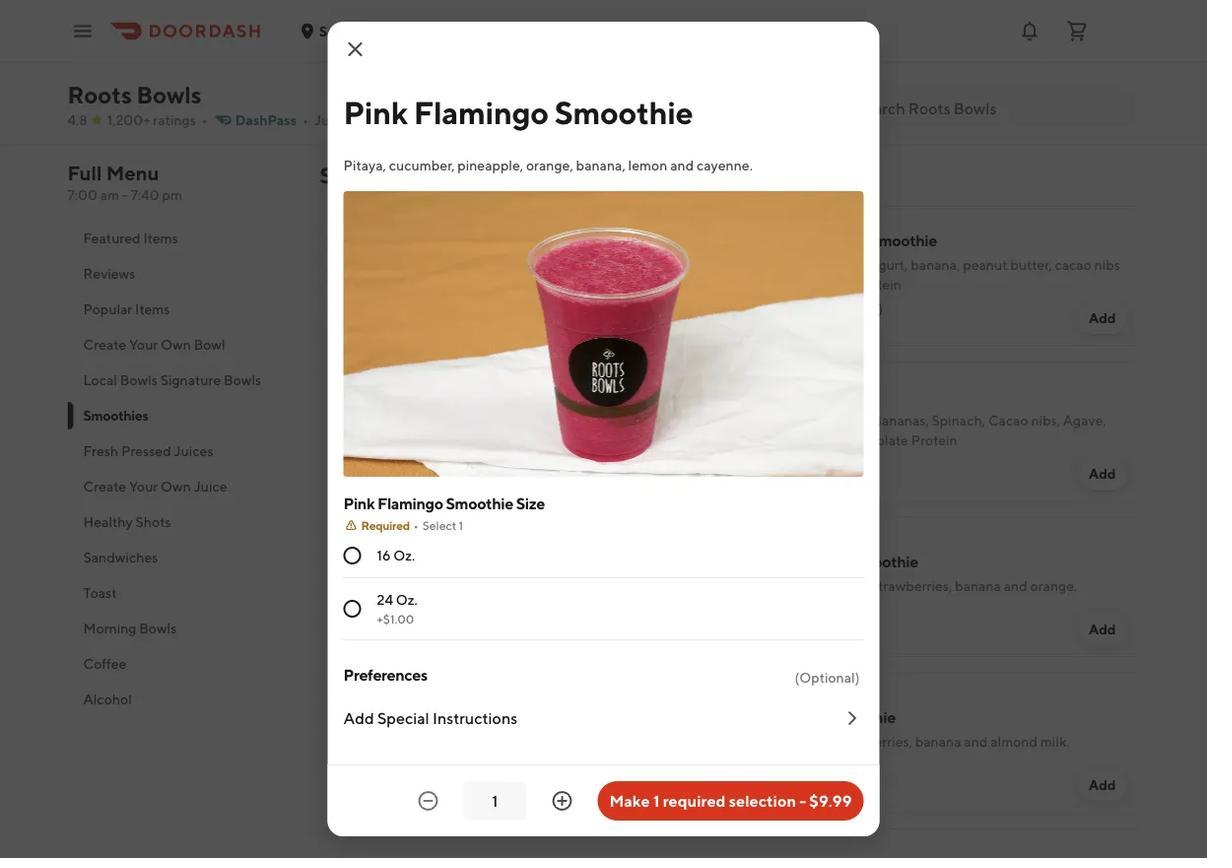 Task type: locate. For each thing, give the bounding box(es) containing it.
smoothie right mania
[[851, 553, 919, 571]]

mango mania smoothie mango, pineapple, strawberries, banana and orange.
[[754, 553, 1078, 594]]

pineapple, down mania
[[804, 578, 870, 594]]

0 horizontal spatial nibs,
[[336, 71, 365, 88]]

pineapple, inside the pink flamingo smoothie "dialog"
[[458, 157, 524, 173]]

milk inside chunky monkey smoothie milk with non-fat yogurt, banana, peanut butter, cacao nibs + 20g chocolate protein
[[754, 257, 781, 273]]

unsweet
[[419, 52, 472, 68]]

0 vertical spatial items
[[143, 230, 178, 246]]

nibs, left "chia"
[[336, 71, 365, 88]]

pink down "chia"
[[344, 94, 408, 131]]

juice inside button
[[194, 479, 227, 495]]

milk
[[754, 257, 781, 273], [754, 413, 781, 429]]

bar,
[[351, 112, 375, 128]]

1 vertical spatial milk.
[[674, 422, 703, 439]]

Item Search search field
[[856, 98, 1124, 119]]

- right 'selection'
[[800, 792, 806, 811]]

2 with from the top
[[784, 413, 811, 429]]

1 vertical spatial blueberries,
[[465, 422, 539, 439]]

flamingo up the required
[[378, 494, 443, 513]]

protein down yogurt,
[[857, 276, 902, 293]]

• inside pink flamingo smoothie size group
[[414, 518, 419, 532]]

0 horizontal spatial cacao
[[650, 52, 687, 68]]

2 vertical spatial almond
[[991, 734, 1038, 750]]

toast
[[83, 585, 117, 601]]

1 your from the top
[[129, 337, 158, 353]]

base,
[[368, 32, 400, 48], [495, 32, 528, 48]]

0 vertical spatial create
[[83, 337, 126, 353]]

smoothie inside pink flamingo smoothie pitaya, cucumber, pineapple, orange, banana, lemon and cayenne. $9.99
[[438, 543, 506, 561]]

0 vertical spatial cacao
[[754, 387, 798, 406]]

0 vertical spatial flamingo
[[414, 94, 549, 131]]

cacao right almonds,
[[650, 52, 687, 68]]

smoothie inside mango mania smoothie mango, pineapple, strawberries, banana and orange.
[[851, 553, 919, 571]]

items for featured items
[[143, 230, 178, 246]]

1 vertical spatial your
[[129, 479, 158, 495]]

banana, right juice,
[[438, 724, 487, 740]]

1 right select at the left of page
[[459, 518, 464, 532]]

with inside chunky monkey smoothie milk with non-fat yogurt, banana, peanut butter, cacao nibs + 20g chocolate protein
[[784, 257, 811, 273]]

1 horizontal spatial cayenne.
[[697, 157, 753, 173]]

items up reviews button
[[143, 230, 178, 246]]

1 horizontal spatial nibs,
[[1032, 413, 1061, 429]]

0 vertical spatial your
[[129, 337, 158, 353]]

add button for chunky monkey smoothie
[[1077, 303, 1128, 334]]

flamingo
[[414, 94, 549, 131], [378, 494, 443, 513], [370, 543, 435, 561]]

blueberries, up granola
[[336, 276, 410, 293]]

hemp
[[754, 432, 792, 449]]

with down chunky
[[784, 257, 811, 273]]

2 coconut, from the top
[[475, 276, 530, 293]]

blueberries, right cacao,
[[465, 422, 539, 439]]

2 create from the top
[[83, 479, 126, 495]]

bananas,
[[873, 413, 929, 429]]

0 vertical spatial smoothies
[[377, 112, 444, 128]]

20g inside chunky monkey smoothie milk with non-fat yogurt, banana, peanut butter, cacao nibs + 20g chocolate protein
[[764, 276, 789, 293]]

cacao inside the purple moon ube base, white coconut base, granola, banana, strawberries, unsweet coconut, chopped almonds, cacao nibs, chia seeds + honey add
[[650, 52, 687, 68]]

1 with from the top
[[784, 257, 811, 273]]

0 vertical spatial -
[[122, 187, 128, 203]]

0 horizontal spatial lemon
[[388, 588, 427, 604]]

shredded
[[413, 276, 472, 293]]

base, left granola,
[[495, 32, 528, 48]]

$9.99 down acai
[[336, 446, 372, 462]]

1 horizontal spatial roots
[[336, 231, 377, 250]]

and inside very berry smoothie strawberries, blueberries, banana and almond milk. $9.99 add
[[964, 734, 988, 750]]

your down popular items
[[129, 337, 158, 353]]

nibs, inside cacao dreaming milk with avocado, bananas, spinach, cacao nibs, agave, hemp seeds + chocolate protein $9.99 add
[[1032, 413, 1061, 429]]

cucumber, down 16 oz.
[[381, 568, 447, 585]]

0 vertical spatial nibs,
[[336, 71, 365, 88]]

1 vertical spatial roots
[[336, 231, 377, 250]]

1 vertical spatial 1
[[654, 792, 660, 811]]

+ down unsweet
[[435, 71, 442, 88]]

shots
[[136, 514, 171, 530]]

protein
[[857, 276, 902, 293], [374, 744, 419, 760]]

0 vertical spatial almond
[[412, 296, 459, 312]]

0 vertical spatial own
[[161, 337, 191, 353]]

acai, inside roots smoothie acai, strawberries, banana, blueberries, shredded coconut, granola and almond milk.
[[336, 257, 367, 273]]

smoothies right "bar,"
[[377, 112, 444, 128]]

1 horizontal spatial almond
[[624, 422, 671, 439]]

own
[[161, 337, 191, 353], [161, 479, 191, 495]]

seeds right "chia"
[[396, 71, 432, 88]]

fresh
[[83, 443, 118, 459]]

create
[[83, 337, 126, 353], [83, 479, 126, 495]]

1 vertical spatial oz.
[[396, 592, 418, 608]]

smoothies down "bar,"
[[320, 163, 422, 188]]

100% (15)
[[822, 300, 883, 316]]

0 vertical spatial 1
[[459, 518, 464, 532]]

0 vertical spatial cayenne.
[[697, 157, 753, 173]]

popular items
[[83, 301, 170, 317]]

0 horizontal spatial juice
[[194, 479, 227, 495]]

mango,
[[754, 578, 801, 594]]

1 right make
[[654, 792, 660, 811]]

2 horizontal spatial milk.
[[1041, 734, 1070, 750]]

with inside cacao dreaming milk with avocado, bananas, spinach, cacao nibs, agave, hemp seeds + chocolate protein $9.99 add
[[784, 413, 811, 429]]

coconut, down coconut
[[475, 52, 530, 68]]

banana inside very berry smoothie strawberries, blueberries, banana and almond milk. $9.99 add
[[915, 734, 962, 750]]

acai, down acai
[[336, 422, 367, 439]]

2 vertical spatial strawberries,
[[872, 578, 953, 594]]

size
[[516, 494, 545, 513]]

oz. right 16
[[394, 548, 415, 564]]

+ down the cranberry
[[336, 744, 343, 760]]

+ down avocado,
[[833, 432, 841, 449]]

1 vertical spatial cucumber,
[[381, 568, 447, 585]]

nibs, left agave,
[[1032, 413, 1061, 429]]

flamingo inside group
[[378, 494, 443, 513]]

0 vertical spatial acai,
[[336, 257, 367, 273]]

san
[[319, 23, 343, 39]]

pink left 16
[[336, 543, 367, 561]]

banana, down 16 oz. option
[[336, 588, 385, 604]]

1 horizontal spatial lemon
[[628, 157, 668, 173]]

items for popular items
[[135, 301, 170, 317]]

oz. right 24 on the left of page
[[396, 592, 418, 608]]

0 vertical spatial seeds
[[396, 71, 432, 88]]

banana, right yogurt,
[[911, 257, 961, 273]]

add special instructions button
[[344, 692, 864, 745]]

juice
[[314, 112, 348, 128], [194, 479, 227, 495]]

banana, up almonds,
[[583, 32, 633, 48]]

1 horizontal spatial protein
[[857, 276, 902, 293]]

1 vertical spatial pitaya,
[[336, 568, 378, 585]]

1 horizontal spatial -
[[800, 792, 806, 811]]

roots up 4.8
[[68, 80, 132, 108]]

and inside mango mania smoothie mango, pineapple, strawberries, banana and orange.
[[1004, 578, 1028, 594]]

smoothie up cacao,
[[416, 397, 484, 415]]

0 horizontal spatial almond
[[412, 296, 459, 312]]

roots up granola
[[336, 231, 377, 250]]

1 vertical spatial own
[[161, 479, 191, 495]]

1 vertical spatial coconut,
[[475, 276, 530, 293]]

0 vertical spatial 20g
[[764, 276, 789, 293]]

pm
[[162, 187, 182, 203]]

flamingo inside pink flamingo smoothie pitaya, cucumber, pineapple, orange, banana, lemon and cayenne. $9.99
[[370, 543, 435, 561]]

1 vertical spatial protein
[[374, 744, 419, 760]]

0 horizontal spatial base,
[[368, 32, 400, 48]]

dashpass
[[235, 112, 297, 128]]

smoothie for acai power smoothie acai, banana, cacao, blueberries, turmeric and almond milk. $9.99 add
[[416, 397, 484, 415]]

$9.99 inside pink flamingo smoothie pitaya, cucumber, pineapple, orange, banana, lemon and cayenne. $9.99
[[336, 612, 372, 628]]

acai, up granola
[[336, 257, 367, 273]]

gladiator smoothie cranberry juice, banana, strawberry, pineapple, blueberries + 20g protein
[[336, 698, 701, 760]]

flamingo down the required
[[370, 543, 435, 561]]

smoothies up fresh
[[83, 408, 148, 424]]

granola
[[336, 296, 383, 312]]

menu
[[106, 162, 159, 185]]

0 horizontal spatial seeds
[[396, 71, 432, 88]]

0 vertical spatial pitaya,
[[344, 157, 386, 173]]

0 horizontal spatial cacao
[[754, 387, 798, 406]]

pineapple, down mi
[[458, 157, 524, 173]]

0 vertical spatial pink
[[344, 94, 408, 131]]

add button for mango mania smoothie
[[1077, 614, 1128, 646]]

0 vertical spatial with
[[784, 257, 811, 273]]

bowls inside morning bowls 'button'
[[139, 621, 177, 637]]

0 horizontal spatial 1
[[459, 518, 464, 532]]

smoothie down (optional)
[[828, 708, 896, 727]]

1 vertical spatial 20g
[[346, 744, 371, 760]]

1 vertical spatial juice
[[194, 479, 227, 495]]

cranberry
[[336, 724, 399, 740]]

pitaya, inside the pink flamingo smoothie "dialog"
[[344, 157, 386, 173]]

0 vertical spatial strawberries,
[[336, 52, 416, 68]]

1 horizontal spatial seeds
[[795, 432, 831, 449]]

bowls for morning bowls
[[139, 621, 177, 637]]

coconut, right shredded
[[475, 276, 530, 293]]

peanut
[[963, 257, 1008, 273]]

pink for pink flamingo smoothie
[[344, 94, 408, 131]]

protein inside chunky monkey smoothie milk with non-fat yogurt, banana, peanut butter, cacao nibs + 20g chocolate protein
[[857, 276, 902, 293]]

2 milk from the top
[[754, 413, 781, 429]]

smoothie down select at the left of page
[[438, 543, 506, 561]]

chunky
[[754, 231, 808, 250]]

banana, inside acai power smoothie acai, banana, cacao, blueberries, turmeric and almond milk. $9.99 add
[[370, 422, 419, 439]]

and
[[670, 157, 694, 173], [385, 296, 409, 312], [598, 422, 621, 439], [1004, 578, 1028, 594], [430, 588, 453, 604], [964, 734, 988, 750]]

very berry smoothie strawberries, blueberries, banana and almond milk. $9.99 add
[[754, 708, 1116, 794]]

coconut, inside roots smoothie acai, strawberries, banana, blueberries, shredded coconut, granola and almond milk.
[[475, 276, 530, 293]]

items up create your own bowl
[[135, 301, 170, 317]]

flamingo down honey
[[414, 94, 549, 131]]

seeds inside cacao dreaming milk with avocado, bananas, spinach, cacao nibs, agave, hemp seeds + chocolate protein $9.99 add
[[795, 432, 831, 449]]

banana
[[955, 578, 1001, 594], [915, 734, 962, 750]]

2 horizontal spatial almond
[[991, 734, 1038, 750]]

+ inside chunky monkey smoothie milk with non-fat yogurt, banana, peanut butter, cacao nibs + 20g chocolate protein
[[754, 276, 761, 293]]

protein inside gladiator smoothie cranberry juice, banana, strawberry, pineapple, blueberries + 20g protein
[[374, 744, 419, 760]]

flamingo for pink flamingo smoothie size
[[378, 494, 443, 513]]

1 milk from the top
[[754, 257, 781, 273]]

$9.99 inside button
[[810, 792, 852, 811]]

healthy shots button
[[68, 505, 296, 540]]

bowls up 'ratings'
[[136, 80, 201, 108]]

milk up hemp
[[754, 413, 781, 429]]

banana, down 'pink flamingo smoothie'
[[576, 157, 626, 173]]

protein down juice,
[[374, 744, 419, 760]]

1 horizontal spatial cacao
[[1055, 257, 1092, 273]]

20g up $9.99 •
[[764, 276, 789, 293]]

1 vertical spatial items
[[135, 301, 170, 317]]

smoothie for pink flamingo smoothie size
[[446, 494, 513, 513]]

2 base, from the left
[[495, 32, 528, 48]]

2 vertical spatial pink
[[336, 543, 367, 561]]

1 vertical spatial seeds
[[795, 432, 831, 449]]

add inside button
[[344, 709, 374, 728]]

morning
[[83, 621, 136, 637]]

create down popular
[[83, 337, 126, 353]]

smoothie for pink flamingo smoothie pitaya, cucumber, pineapple, orange, banana, lemon and cayenne. $9.99
[[438, 543, 506, 561]]

1 vertical spatial milk
[[754, 413, 781, 429]]

smoothies
[[377, 112, 444, 128], [320, 163, 422, 188], [83, 408, 148, 424]]

make
[[610, 792, 650, 811]]

pink inside group
[[344, 494, 375, 513]]

(optional)
[[795, 670, 860, 686]]

1 horizontal spatial cacao
[[989, 413, 1029, 429]]

add inside very berry smoothie strawberries, blueberries, banana and almond milk. $9.99 add
[[1089, 777, 1116, 794]]

milk down chunky
[[754, 257, 781, 273]]

bowls
[[136, 80, 201, 108], [120, 372, 158, 388], [224, 372, 261, 388], [139, 621, 177, 637]]

dashpass •
[[235, 112, 308, 128]]

notification bell image
[[1018, 19, 1042, 43]]

bowls down toast button
[[139, 621, 177, 637]]

1 vertical spatial -
[[800, 792, 806, 811]]

own down fresh pressed juices button
[[161, 479, 191, 495]]

2 own from the top
[[161, 479, 191, 495]]

blueberries, inside very berry smoothie strawberries, blueberries, banana and almond milk. $9.99 add
[[839, 734, 913, 750]]

1 vertical spatial banana
[[915, 734, 962, 750]]

2 vertical spatial smoothies
[[83, 408, 148, 424]]

open menu image
[[71, 19, 95, 43]]

your down pressed at the left bottom of the page
[[129, 479, 158, 495]]

acai
[[336, 397, 366, 415]]

1 vertical spatial almond
[[624, 422, 671, 439]]

roots inside roots smoothie acai, strawberries, banana, blueberries, shredded coconut, granola and almond milk.
[[336, 231, 377, 250]]

0 vertical spatial oz.
[[394, 548, 415, 564]]

$9.99 down hemp
[[754, 456, 790, 472]]

2 acai, from the top
[[336, 422, 367, 439]]

20g down the cranberry
[[346, 744, 371, 760]]

- inside button
[[800, 792, 806, 811]]

- inside full menu 7:00 am - 7:40 pm
[[122, 187, 128, 203]]

cacao left nibs
[[1055, 257, 1092, 273]]

cacao
[[650, 52, 687, 68], [1055, 257, 1092, 273]]

0 horizontal spatial cayenne.
[[456, 588, 512, 604]]

cucumber,
[[389, 157, 455, 173], [381, 568, 447, 585]]

with up hemp
[[784, 413, 811, 429]]

1 vertical spatial create
[[83, 479, 126, 495]]

2 vertical spatial blueberries,
[[839, 734, 913, 750]]

add button for very berry smoothie
[[1077, 770, 1128, 801]]

and inside roots smoothie acai, strawberries, banana, blueberries, shredded coconut, granola and almond milk.
[[385, 296, 409, 312]]

juice,
[[402, 724, 435, 740]]

featured items button
[[68, 221, 296, 256]]

1 coconut, from the top
[[475, 52, 530, 68]]

pink up the required
[[344, 494, 375, 513]]

0 horizontal spatial blueberries,
[[336, 276, 410, 293]]

pineapple,
[[458, 157, 524, 173], [450, 568, 516, 585], [804, 578, 870, 594], [562, 724, 628, 740]]

create up healthy
[[83, 479, 126, 495]]

roots for roots smoothie acai, strawberries, banana, blueberries, shredded coconut, granola and almond milk.
[[336, 231, 377, 250]]

smoothie for mango mania smoothie mango, pineapple, strawberries, banana and orange.
[[851, 553, 919, 571]]

bowls for local bowls signature bowls
[[120, 372, 158, 388]]

1
[[459, 518, 464, 532], [654, 792, 660, 811]]

• right 'ratings'
[[202, 112, 208, 128]]

banana, inside chunky monkey smoothie milk with non-fat yogurt, banana, peanut butter, cacao nibs + 20g chocolate protein
[[911, 257, 961, 273]]

pineapple, down select at the left of page
[[450, 568, 516, 585]]

lemon inside pink flamingo smoothie pitaya, cucumber, pineapple, orange, banana, lemon and cayenne. $9.99
[[388, 588, 427, 604]]

pitaya, down 16 oz. option
[[336, 568, 378, 585]]

granola,
[[530, 32, 581, 48]]

0 vertical spatial orange,
[[526, 157, 574, 173]]

smoothie inside roots smoothie acai, strawberries, banana, blueberries, shredded coconut, granola and almond milk.
[[380, 231, 447, 250]]

smoothie up yogurt,
[[870, 231, 937, 250]]

0 horizontal spatial 20g
[[346, 744, 371, 760]]

bowls right local
[[120, 372, 158, 388]]

None radio
[[344, 600, 361, 618]]

and inside the pink flamingo smoothie "dialog"
[[670, 157, 694, 173]]

1 vertical spatial cacao
[[989, 413, 1029, 429]]

juice left "bar,"
[[314, 112, 348, 128]]

cacao,
[[422, 422, 462, 439]]

oz.
[[394, 548, 415, 564], [396, 592, 418, 608]]

signature
[[160, 372, 221, 388]]

+ inside the purple moon ube base, white coconut base, granola, banana, strawberries, unsweet coconut, chopped almonds, cacao nibs, chia seeds + honey add
[[435, 71, 442, 88]]

add inside the purple moon ube base, white coconut base, granola, banana, strawberries, unsweet coconut, chopped almonds, cacao nibs, chia seeds + honey add
[[671, 85, 698, 102]]

seeds down avocado,
[[795, 432, 831, 449]]

1 vertical spatial cayenne.
[[456, 588, 512, 604]]

acai power smoothie acai, banana, cacao, blueberries, turmeric and almond milk. $9.99 add
[[336, 397, 703, 482]]

milk. inside very berry smoothie strawberries, blueberries, banana and almond milk. $9.99 add
[[1041, 734, 1070, 750]]

7:40
[[131, 187, 160, 203]]

close pink flamingo smoothie image
[[344, 37, 367, 61]]

lemon inside the pink flamingo smoothie "dialog"
[[628, 157, 668, 173]]

0 vertical spatial blueberries,
[[336, 276, 410, 293]]

orange, down size
[[518, 568, 566, 585]]

1 vertical spatial flamingo
[[378, 494, 443, 513]]

1 vertical spatial with
[[784, 413, 811, 429]]

alcohol
[[83, 691, 132, 708]]

1 vertical spatial orange,
[[518, 568, 566, 585]]

1 own from the top
[[161, 337, 191, 353]]

• down chocolate
[[794, 300, 800, 316]]

smoothie up select at the left of page
[[446, 494, 513, 513]]

1 vertical spatial acai,
[[336, 422, 367, 439]]

0 horizontal spatial protein
[[374, 744, 419, 760]]

oz. inside 24 oz. +$1.00
[[396, 592, 418, 608]]

1 vertical spatial cacao
[[1055, 257, 1092, 273]]

0 vertical spatial cucumber,
[[389, 157, 455, 173]]

smoothie inside acai power smoothie acai, banana, cacao, blueberries, turmeric and almond milk. $9.99 add
[[416, 397, 484, 415]]

smoothie up shredded
[[380, 231, 447, 250]]

0 vertical spatial coconut,
[[475, 52, 530, 68]]

smoothie inside very berry smoothie strawberries, blueberries, banana and almond milk. $9.99 add
[[828, 708, 896, 727]]

$9.99 right 'selection'
[[810, 792, 852, 811]]

berry
[[788, 708, 826, 727]]

pink flamingo smoothie dialog
[[328, 22, 880, 837]]

add button for purple moon
[[659, 78, 710, 109]]

spinach,
[[932, 413, 986, 429]]

your inside the create your own bowl button
[[129, 337, 158, 353]]

blueberries, down (optional)
[[839, 734, 913, 750]]

pitaya,
[[344, 157, 386, 173], [336, 568, 378, 585]]

1 acai, from the top
[[336, 257, 367, 273]]

almond inside very berry smoothie strawberries, blueberries, banana and almond milk. $9.99 add
[[991, 734, 1038, 750]]

+ up $9.99 •
[[754, 276, 761, 293]]

$9.99 left +$1.00
[[336, 612, 372, 628]]

decrease quantity by 1 image
[[416, 790, 440, 813]]

banana, inside the purple moon ube base, white coconut base, granola, banana, strawberries, unsweet coconut, chopped almonds, cacao nibs, chia seeds + honey add
[[583, 32, 633, 48]]

blueberries,
[[336, 276, 410, 293], [465, 422, 539, 439], [839, 734, 913, 750]]

cacao
[[754, 387, 798, 406], [989, 413, 1029, 429]]

pineapple, right 'strawberry,'
[[562, 724, 628, 740]]

butter,
[[1011, 257, 1052, 273]]

your
[[129, 337, 158, 353], [129, 479, 158, 495]]

blueberries, inside acai power smoothie acai, banana, cacao, blueberries, turmeric and almond milk. $9.99 add
[[465, 422, 539, 439]]

oz. for 24 oz. +$1.00
[[396, 592, 418, 608]]

orange, down 'pink flamingo smoothie'
[[526, 157, 574, 173]]

0 vertical spatial milk.
[[462, 296, 491, 312]]

0 vertical spatial juice
[[314, 112, 348, 128]]

base, right 'close pink flamingo smoothie' icon
[[368, 32, 400, 48]]

1 vertical spatial lemon
[[388, 588, 427, 604]]

pitaya, down "bar,"
[[344, 157, 386, 173]]

ratings
[[153, 112, 196, 128]]

0 vertical spatial protein
[[857, 276, 902, 293]]

juice down juices
[[194, 479, 227, 495]]

smoothie for very berry smoothie strawberries, blueberries, banana and almond milk. $9.99 add
[[828, 708, 896, 727]]

1 vertical spatial strawberries,
[[370, 257, 450, 273]]

2 vertical spatial flamingo
[[370, 543, 435, 561]]

cacao up hemp
[[754, 387, 798, 406]]

with
[[784, 257, 811, 273], [784, 413, 811, 429]]

smoothie down almonds,
[[555, 94, 693, 131]]

0 vertical spatial lemon
[[628, 157, 668, 173]]

cucumber, down juice bar, smoothies • 0.8 mi
[[389, 157, 455, 173]]

0 vertical spatial banana
[[955, 578, 1001, 594]]

local bowls signature bowls
[[83, 372, 261, 388]]

smoothie inside group
[[446, 494, 513, 513]]

1 vertical spatial nibs,
[[1032, 413, 1061, 429]]

0 vertical spatial cacao
[[650, 52, 687, 68]]

•
[[202, 112, 208, 128], [303, 112, 308, 128], [452, 112, 458, 128], [794, 300, 800, 316], [414, 518, 419, 532]]

pitaya, inside pink flamingo smoothie pitaya, cucumber, pineapple, orange, banana, lemon and cayenne. $9.99
[[336, 568, 378, 585]]

$9.99 left "100%"
[[754, 300, 790, 316]]

• right dashpass
[[303, 112, 308, 128]]

smoothie up juice,
[[404, 698, 471, 717]]

banana, down power
[[370, 422, 419, 439]]

pineapple, inside gladiator smoothie cranberry juice, banana, strawberry, pineapple, blueberries + 20g protein
[[562, 724, 628, 740]]

flamingo for pink flamingo smoothie pitaya, cucumber, pineapple, orange, banana, lemon and cayenne. $9.99
[[370, 543, 435, 561]]

2 vertical spatial milk.
[[1041, 734, 1070, 750]]

select
[[423, 518, 457, 532]]

0 vertical spatial milk
[[754, 257, 781, 273]]

avocado,
[[814, 413, 870, 429]]

0 vertical spatial roots
[[68, 80, 132, 108]]

strawberries,
[[754, 734, 836, 750]]

2 horizontal spatial blueberries,
[[839, 734, 913, 750]]

seeds inside the purple moon ube base, white coconut base, granola, banana, strawberries, unsweet coconut, chopped almonds, cacao nibs, chia seeds + honey add
[[396, 71, 432, 88]]

- right am
[[122, 187, 128, 203]]

milk. inside roots smoothie acai, strawberries, banana, blueberries, shredded coconut, granola and almond milk.
[[462, 296, 491, 312]]

pink for pink flamingo smoothie size
[[344, 494, 375, 513]]

increase quantity by 1 image
[[550, 790, 574, 813]]

smoothie inside chunky monkey smoothie milk with non-fat yogurt, banana, peanut butter, cacao nibs + 20g chocolate protein
[[870, 231, 937, 250]]

1 horizontal spatial 20g
[[764, 276, 789, 293]]

banana, inside pink flamingo smoothie pitaya, cucumber, pineapple, orange, banana, lemon and cayenne. $9.99
[[336, 588, 385, 604]]

$9.99 down strawberries,
[[754, 758, 790, 774]]

1 horizontal spatial 1
[[654, 792, 660, 811]]

reviews
[[83, 266, 135, 282]]

own left the bowl
[[161, 337, 191, 353]]

1 create from the top
[[83, 337, 126, 353]]

cacao right spinach,
[[989, 413, 1029, 429]]

1 vertical spatial pink
[[344, 494, 375, 513]]

required
[[663, 792, 726, 811]]

2 your from the top
[[129, 479, 158, 495]]

• left select at the left of page
[[414, 518, 419, 532]]

cacao inside chunky monkey smoothie milk with non-fat yogurt, banana, peanut butter, cacao nibs + 20g chocolate protein
[[1055, 257, 1092, 273]]

smoothie for pink flamingo smoothie
[[555, 94, 693, 131]]

banana, up shredded
[[453, 257, 502, 273]]

your inside create your own juice button
[[129, 479, 158, 495]]

$9.99 inside cacao dreaming milk with avocado, bananas, spinach, cacao nibs, agave, hemp seeds + chocolate protein $9.99 add
[[754, 456, 790, 472]]



Task type: describe. For each thing, give the bounding box(es) containing it.
non-
[[814, 257, 844, 273]]

fresh pressed juices button
[[68, 434, 296, 469]]

+$1.00
[[377, 612, 414, 626]]

special
[[377, 709, 430, 728]]

cayenne. inside the pink flamingo smoothie "dialog"
[[697, 157, 753, 173]]

and inside pink flamingo smoothie pitaya, cucumber, pineapple, orange, banana, lemon and cayenne. $9.99
[[430, 588, 453, 604]]

roots smoothie image
[[582, 206, 722, 346]]

add inside cacao dreaming milk with avocado, bananas, spinach, cacao nibs, agave, hemp seeds + chocolate protein $9.99 add
[[1089, 466, 1116, 482]]

• left 0.8
[[452, 112, 458, 128]]

$9.99 up acai
[[336, 300, 372, 316]]

smoothie inside gladiator smoothie cranberry juice, banana, strawberry, pineapple, blueberries + 20g protein
[[404, 698, 471, 717]]

acai, inside acai power smoothie acai, banana, cacao, blueberries, turmeric and almond milk. $9.99 add
[[336, 422, 367, 439]]

bowls for roots bowls
[[136, 80, 201, 108]]

reviews button
[[68, 256, 296, 292]]

smoothie for chunky monkey smoothie milk with non-fat yogurt, banana, peanut butter, cacao nibs + 20g chocolate protein
[[870, 231, 937, 250]]

0 items, open order cart image
[[1066, 19, 1089, 43]]

(15)
[[860, 300, 883, 316]]

1,200+ ratings •
[[107, 112, 208, 128]]

orange.
[[1031, 578, 1078, 594]]

make 1 required selection - $9.99 button
[[598, 782, 864, 821]]

local bowls signature bowls button
[[68, 363, 296, 398]]

nibs, inside the purple moon ube base, white coconut base, granola, banana, strawberries, unsweet coconut, chopped almonds, cacao nibs, chia seeds + honey add
[[336, 71, 365, 88]]

milk. inside acai power smoothie acai, banana, cacao, blueberries, turmeric and almond milk. $9.99 add
[[674, 422, 703, 439]]

banana, inside the pink flamingo smoothie "dialog"
[[576, 157, 626, 173]]

create for create your own bowl
[[83, 337, 126, 353]]

coconut, inside the purple moon ube base, white coconut base, granola, banana, strawberries, unsweet coconut, chopped almonds, cacao nibs, chia seeds + honey add
[[475, 52, 530, 68]]

healthy shots
[[83, 514, 171, 530]]

16 Oz. radio
[[344, 547, 361, 565]]

pineapple, inside mango mania smoothie mango, pineapple, strawberries, banana and orange.
[[804, 578, 870, 594]]

$9.99 •
[[754, 300, 800, 316]]

morning bowls
[[83, 621, 177, 637]]

create your own bowl button
[[68, 327, 296, 363]]

16 oz.
[[377, 548, 415, 564]]

dreaming
[[800, 387, 869, 406]]

pink flamingo smoothie image
[[582, 518, 722, 657]]

required
[[361, 518, 410, 532]]

flamingo for pink flamingo smoothie
[[414, 94, 549, 131]]

fresh pressed juices
[[83, 443, 213, 459]]

almond inside acai power smoothie acai, banana, cacao, blueberries, turmeric and almond milk. $9.99 add
[[624, 422, 671, 439]]

and inside acai power smoothie acai, banana, cacao, blueberries, turmeric and almond milk. $9.99 add
[[598, 422, 621, 439]]

alcohol button
[[68, 682, 296, 718]]

blueberries, inside roots smoothie acai, strawberries, banana, blueberries, shredded coconut, granola and almond milk.
[[336, 276, 410, 293]]

full
[[68, 162, 102, 185]]

make 1 required selection - $9.99
[[610, 792, 852, 811]]

toast button
[[68, 576, 296, 611]]

fat
[[844, 257, 861, 273]]

- for menu
[[122, 187, 128, 203]]

turmeric
[[542, 422, 595, 439]]

+ inside cacao dreaming milk with avocado, bananas, spinach, cacao nibs, agave, hemp seeds + chocolate protein $9.99 add
[[833, 432, 841, 449]]

power
[[369, 397, 414, 415]]

banana, inside roots smoothie acai, strawberries, banana, blueberries, shredded coconut, granola and almond milk.
[[453, 257, 502, 273]]

add special instructions
[[344, 709, 518, 728]]

roots for roots bowls
[[68, 80, 132, 108]]

add button for cacao dreaming
[[1077, 458, 1128, 490]]

create your own bowl
[[83, 337, 225, 353]]

popular items button
[[68, 292, 296, 327]]

full menu 7:00 am - 7:40 pm
[[68, 162, 182, 203]]

oz. for 16 oz.
[[394, 548, 415, 564]]

$9.99 inside acai power smoothie acai, banana, cacao, blueberries, turmeric and almond milk. $9.99 add
[[336, 446, 372, 462]]

pink inside pink flamingo smoothie pitaya, cucumber, pineapple, orange, banana, lemon and cayenne. $9.99
[[336, 543, 367, 561]]

strawberries, inside roots smoothie acai, strawberries, banana, blueberries, shredded coconut, granola and almond milk.
[[370, 257, 450, 273]]

chunky monkey smoothie milk with non-fat yogurt, banana, peanut butter, cacao nibs + 20g chocolate protein
[[754, 231, 1121, 293]]

+ inside gladiator smoothie cranberry juice, banana, strawberry, pineapple, blueberries + 20g protein
[[336, 744, 343, 760]]

pink flamingo smoothie
[[344, 94, 693, 131]]

chocolate
[[792, 276, 854, 293]]

white
[[403, 32, 438, 48]]

healthy
[[83, 514, 133, 530]]

1 horizontal spatial juice
[[314, 112, 348, 128]]

diego
[[346, 23, 385, 39]]

roots bowls
[[68, 80, 201, 108]]

mango
[[754, 553, 803, 571]]

add button for gladiator smoothie
[[659, 770, 710, 801]]

$9.99 inside very berry smoothie strawberries, blueberries, banana and almond milk. $9.99 add
[[754, 758, 790, 774]]

yogurt,
[[864, 257, 908, 273]]

strawberries, inside the purple moon ube base, white coconut base, granola, banana, strawberries, unsweet coconut, chopped almonds, cacao nibs, chia seeds + honey add
[[336, 52, 416, 68]]

am
[[100, 187, 119, 203]]

sandwiches button
[[68, 540, 296, 576]]

pressed
[[121, 443, 171, 459]]

cucumber, inside the pink flamingo smoothie "dialog"
[[389, 157, 455, 173]]

featured items
[[83, 230, 178, 246]]

own for bowl
[[161, 337, 191, 353]]

orange, inside the pink flamingo smoothie "dialog"
[[526, 157, 574, 173]]

coffee button
[[68, 647, 296, 682]]

almond inside roots smoothie acai, strawberries, banana, blueberries, shredded coconut, granola and almond milk.
[[412, 296, 459, 312]]

1 inside pink flamingo smoothie size group
[[459, 518, 464, 532]]

selection
[[729, 792, 796, 811]]

instructions
[[433, 709, 518, 728]]

orange, inside pink flamingo smoothie pitaya, cucumber, pineapple, orange, banana, lemon and cayenne. $9.99
[[518, 568, 566, 585]]

banana inside mango mania smoothie mango, pineapple, strawberries, banana and orange.
[[955, 578, 1001, 594]]

create your own juice button
[[68, 469, 296, 505]]

milk inside cacao dreaming milk with avocado, bananas, spinach, cacao nibs, agave, hemp seeds + chocolate protein $9.99 add
[[754, 413, 781, 429]]

1 inside button
[[654, 792, 660, 811]]

create for create your own juice
[[83, 479, 126, 495]]

sandwiches
[[83, 550, 158, 566]]

own for juice
[[161, 479, 191, 495]]

create your own juice
[[83, 479, 227, 495]]

blueberries
[[631, 724, 701, 740]]

chocolate
[[843, 432, 909, 449]]

Current quantity is 1 number field
[[476, 791, 515, 812]]

1,200+
[[107, 112, 150, 128]]

ube
[[336, 32, 365, 48]]

popular
[[83, 301, 132, 317]]

pink flamingo smoothie size group
[[344, 493, 864, 641]]

1 base, from the left
[[368, 32, 400, 48]]

bowls down the bowl
[[224, 372, 261, 388]]

roots smoothie acai, strawberries, banana, blueberries, shredded coconut, granola and almond milk.
[[336, 231, 530, 312]]

pink flamingo smoothie pitaya, cucumber, pineapple, orange, banana, lemon and cayenne. $9.99
[[336, 543, 566, 628]]

- for 1
[[800, 792, 806, 811]]

moon
[[385, 6, 426, 25]]

preferences
[[344, 666, 428, 685]]

4.8
[[68, 112, 87, 128]]

very
[[754, 708, 785, 727]]

gladiator
[[336, 698, 401, 717]]

your for bowl
[[129, 337, 158, 353]]

your for juice
[[129, 479, 158, 495]]

strawberries, inside mango mania smoothie mango, pineapple, strawberries, banana and orange.
[[872, 578, 953, 594]]

juice bar, smoothies • 0.8 mi
[[314, 112, 505, 128]]

chia
[[368, 71, 394, 88]]

banana, inside gladiator smoothie cranberry juice, banana, strawberry, pineapple, blueberries + 20g protein
[[438, 724, 487, 740]]

coffee
[[83, 656, 127, 672]]

add button for acai power smoothie
[[659, 458, 710, 490]]

100%
[[822, 300, 857, 316]]

mania
[[805, 553, 848, 571]]

juices
[[174, 443, 213, 459]]

cucumber, inside pink flamingo smoothie pitaya, cucumber, pineapple, orange, banana, lemon and cayenne. $9.99
[[381, 568, 447, 585]]

16
[[377, 548, 391, 564]]

20g inside gladiator smoothie cranberry juice, banana, strawberry, pineapple, blueberries + 20g protein
[[346, 744, 371, 760]]

honey
[[445, 71, 484, 88]]

cayenne. inside pink flamingo smoothie pitaya, cucumber, pineapple, orange, banana, lemon and cayenne. $9.99
[[456, 588, 512, 604]]

pitaya, cucumber, pineapple, orange, banana, lemon and cayenne.
[[344, 157, 753, 173]]

local
[[83, 372, 117, 388]]

24
[[377, 592, 393, 608]]

add inside acai power smoothie acai, banana, cacao, blueberries, turmeric and almond milk. $9.99 add
[[671, 466, 698, 482]]

nibs
[[1095, 257, 1121, 273]]

pineapple, inside pink flamingo smoothie pitaya, cucumber, pineapple, orange, banana, lemon and cayenne. $9.99
[[450, 568, 516, 585]]

7:00
[[68, 187, 98, 203]]

1 vertical spatial smoothies
[[320, 163, 422, 188]]

strawberry,
[[490, 724, 559, 740]]



Task type: vqa. For each thing, say whether or not it's contained in the screenshot.
saved
no



